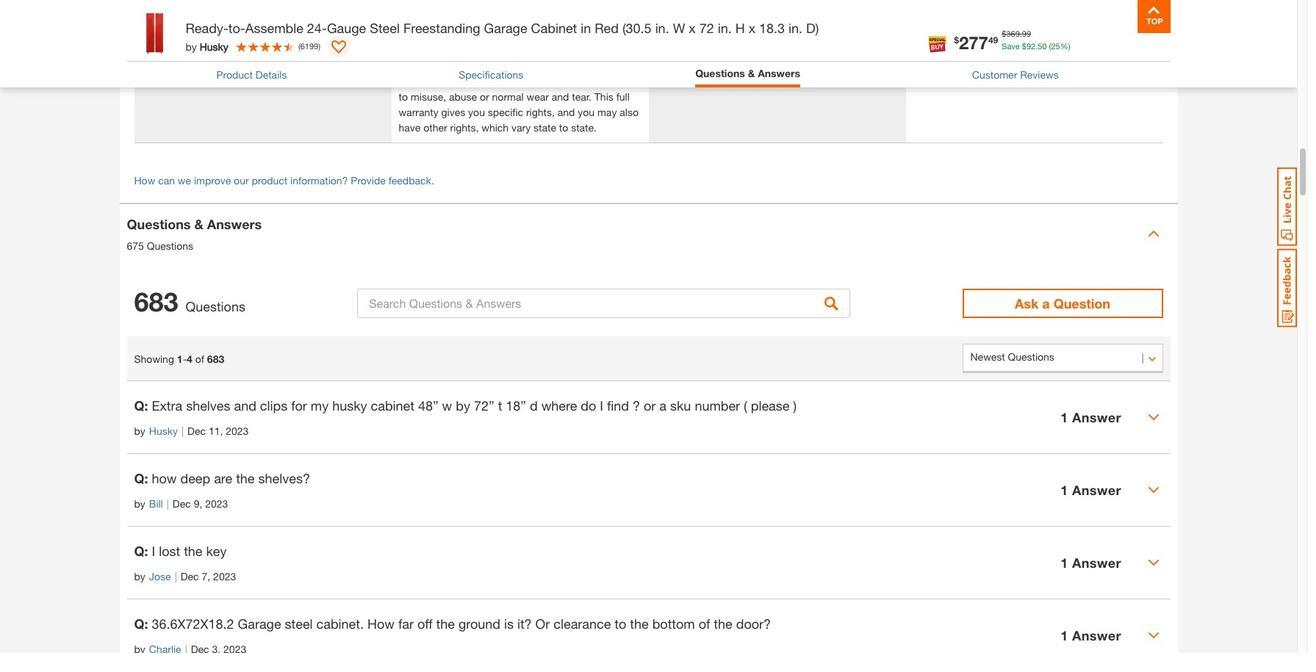 Task type: locate. For each thing, give the bounding box(es) containing it.
q: 36.6x72x18.2 garage steel cabinet. how far off the ground is it? or clearance to the bottom of the door?
[[134, 616, 771, 632]]

x right w
[[689, 20, 696, 36]]

caret image
[[1148, 228, 1160, 240], [1148, 412, 1160, 424], [1148, 485, 1160, 496], [1148, 557, 1160, 569], [1148, 630, 1160, 642]]

caret image for how deep are the shelves?
[[1148, 485, 1160, 496]]

0 horizontal spatial )
[[318, 41, 321, 51]]

48"
[[418, 398, 439, 414]]

how left far
[[367, 616, 395, 632]]

q: left how
[[134, 471, 148, 487]]

1 answer for q: how deep are the shelves?
[[1061, 482, 1122, 498]]

1 vertical spatial dec
[[173, 498, 191, 510]]

1 horizontal spatial of
[[699, 616, 710, 632]]

product image image
[[130, 7, 178, 55]]

rights, down gives on the left top of page
[[450, 122, 479, 134]]

4 1 answer from the top
[[1061, 628, 1122, 644]]

of right bottom on the bottom
[[699, 616, 710, 632]]

2 horizontal spatial to
[[615, 616, 627, 632]]

1 vertical spatial 2023
[[205, 498, 228, 510]]

by husky
[[186, 40, 229, 53]]

1 horizontal spatial or
[[644, 398, 656, 414]]

garage left steel
[[238, 616, 281, 632]]

to inside questions element
[[615, 616, 627, 632]]

answers down our
[[207, 216, 262, 232]]

for
[[291, 398, 307, 414]]

or right ?
[[644, 398, 656, 414]]

1 horizontal spatial in.
[[718, 20, 732, 36]]

husky inside questions element
[[149, 425, 178, 438]]

d)
[[806, 20, 819, 36]]

3 answer from the top
[[1072, 555, 1122, 571]]

1 horizontal spatial rights,
[[526, 106, 555, 119]]

2023 right 9,
[[205, 498, 228, 510]]

tear.
[[572, 91, 592, 103]]

warranty
[[134, 24, 187, 41], [206, 60, 247, 72]]

1 for for
[[1061, 409, 1068, 425]]

0 vertical spatial garage
[[484, 20, 527, 36]]

2 horizontal spatial |
[[182, 425, 184, 438]]

dec left 9,
[[173, 498, 191, 510]]

0 vertical spatial &
[[748, 67, 755, 79]]

1 horizontal spatial to
[[559, 122, 568, 134]]

rights,
[[526, 106, 555, 119], [450, 122, 479, 134]]

husky
[[332, 398, 367, 414]]

0 vertical spatial i
[[600, 398, 603, 414]]

find
[[607, 398, 629, 414]]

2 1 answer from the top
[[1061, 482, 1122, 498]]

2 vertical spatial |
[[175, 571, 177, 583]]

this
[[484, 60, 503, 72], [595, 91, 614, 103]]

2023
[[226, 425, 249, 438], [205, 498, 228, 510], [213, 571, 236, 583]]

by left bill
[[134, 498, 145, 510]]

answer for 36.6x72x18.2 garage steel cabinet. how far off the ground is it? or clearance to the bottom of the door?
[[1072, 628, 1122, 644]]

which
[[482, 122, 509, 134]]

0 vertical spatial answers
[[758, 67, 800, 79]]

1 horizontal spatial this
[[595, 91, 614, 103]]

to right clearance
[[615, 616, 627, 632]]

have
[[399, 122, 421, 134]]

%)
[[1060, 41, 1071, 50]]

q: left 36.6x72x18.2
[[134, 616, 148, 632]]

product details button
[[216, 67, 287, 82], [216, 67, 287, 82]]

1 horizontal spatial $
[[1002, 29, 1007, 38]]

1 x from the left
[[689, 20, 696, 36]]

live chat image
[[1278, 168, 1297, 246]]

0 vertical spatial 683
[[134, 286, 178, 318]]

0 horizontal spatial you
[[468, 106, 485, 119]]

and left tear.
[[552, 91, 569, 103]]

) down 24-
[[318, 41, 321, 51]]

1 answer from the top
[[1072, 409, 1122, 425]]

0 vertical spatial a
[[1043, 296, 1050, 312]]

0 vertical spatial dec
[[188, 425, 206, 438]]

1 horizontal spatial husky
[[200, 40, 229, 53]]

customer reviews button
[[972, 67, 1059, 82], [972, 67, 1059, 82]]

2 answer from the top
[[1072, 482, 1122, 498]]

& inside questions & answers 675 questions
[[194, 216, 203, 232]]

0 horizontal spatial x
[[689, 20, 696, 36]]

2 horizontal spatial (
[[1049, 41, 1051, 50]]

questions up 675
[[127, 216, 191, 232]]

1 vertical spatial rights,
[[450, 122, 479, 134]]

$ 277 49
[[954, 32, 998, 53]]

& for questions & answers
[[748, 67, 755, 79]]

by jose | dec 7, 2023
[[134, 571, 236, 583]]

garage left the cabinet
[[484, 20, 527, 36]]

or inside "lifetime warranty. this warranty excludes incidental/inconsequential damages and failures due to misuse, abuse or normal wear and tear. this full warranty gives you specific rights, and you may also have other rights, which vary state to state."
[[480, 91, 489, 103]]

2023 right 11,
[[226, 425, 249, 438]]

0 vertical spatial of
[[195, 353, 204, 365]]

2 caret image from the top
[[1148, 412, 1160, 424]]

garage
[[484, 20, 527, 36], [238, 616, 281, 632]]

1 horizontal spatial |
[[175, 571, 177, 583]]

husky down ready-
[[200, 40, 229, 53]]

683 right 4 on the left bottom of page
[[207, 353, 224, 365]]

the left key
[[184, 543, 203, 560]]

display image
[[332, 40, 346, 55]]

3 q: from the top
[[134, 543, 148, 560]]

$ left 49
[[954, 34, 959, 45]]

$ inside $ 277 49
[[954, 34, 959, 45]]

how inside questions element
[[367, 616, 395, 632]]

1 vertical spatial how
[[367, 616, 395, 632]]

questions & answers button
[[695, 65, 800, 84], [695, 65, 800, 81]]

36.6x72x18.2
[[152, 616, 234, 632]]

2023 right 7,
[[213, 571, 236, 583]]

q: left extra
[[134, 398, 148, 414]]

by up manufacturer warranty
[[186, 40, 197, 53]]

by
[[186, 40, 197, 53], [456, 398, 470, 414], [134, 425, 145, 438], [134, 498, 145, 510], [134, 571, 145, 583]]

a left sku
[[660, 398, 667, 414]]

this down failures at left
[[595, 91, 614, 103]]

$ right 49
[[1002, 29, 1007, 38]]

1 horizontal spatial a
[[1043, 296, 1050, 312]]

of right 4 on the left bottom of page
[[195, 353, 204, 365]]

cabinet.
[[317, 616, 364, 632]]

i left 'lost' in the bottom left of the page
[[152, 543, 155, 560]]

q: left 'lost' in the bottom left of the page
[[134, 543, 148, 560]]

0 horizontal spatial .
[[1020, 29, 1022, 38]]

0 vertical spatial to
[[399, 91, 408, 103]]

you down abuse on the top of the page
[[468, 106, 485, 119]]

3 in. from the left
[[789, 20, 803, 36]]

0 horizontal spatial a
[[660, 398, 667, 414]]

4 caret image from the top
[[1148, 557, 1160, 569]]

dec left 11,
[[188, 425, 206, 438]]

you up state.
[[578, 106, 595, 119]]

the
[[236, 471, 255, 487], [184, 543, 203, 560], [436, 616, 455, 632], [630, 616, 649, 632], [714, 616, 733, 632]]

| right jose button on the left of page
[[175, 571, 177, 583]]

this right warranty.
[[484, 60, 503, 72]]

1 vertical spatial warranty
[[206, 60, 247, 72]]

Search Questions & Answers text field
[[357, 289, 851, 319]]

husky down extra
[[149, 425, 178, 438]]

( inside questions element
[[744, 398, 747, 414]]

0 vertical spatial how
[[134, 174, 155, 187]]

showing 1 - 4 of 683
[[134, 353, 224, 365]]

q: i lost the key
[[134, 543, 227, 560]]

2 horizontal spatial in.
[[789, 20, 803, 36]]

675
[[127, 239, 144, 252]]

1 1 answer from the top
[[1061, 409, 1122, 425]]

0 vertical spatial husky
[[200, 40, 229, 53]]

1 horizontal spatial you
[[578, 106, 595, 119]]

2023 for and
[[226, 425, 249, 438]]

in. left d)
[[789, 20, 803, 36]]

garage inside questions element
[[238, 616, 281, 632]]

certifications
[[199, 24, 277, 41]]

questions
[[695, 67, 745, 79], [127, 216, 191, 232], [147, 239, 193, 252], [186, 299, 245, 315]]

also
[[620, 106, 639, 119]]

(30.5
[[623, 20, 652, 36]]

improve
[[194, 174, 231, 187]]

2 horizontal spatial $
[[1022, 41, 1027, 50]]

answers down 18.3
[[758, 67, 800, 79]]

0 horizontal spatial |
[[167, 498, 169, 510]]

0 vertical spatial or
[[480, 91, 489, 103]]

683
[[134, 286, 178, 318], [207, 353, 224, 365]]

to right state
[[559, 122, 568, 134]]

warranty left the /
[[134, 24, 187, 41]]

where
[[541, 398, 577, 414]]

1 vertical spatial warranty
[[399, 106, 439, 119]]

2 q: from the top
[[134, 471, 148, 487]]

0 horizontal spatial garage
[[238, 616, 281, 632]]

| for shelves
[[182, 425, 184, 438]]

0 vertical spatial warranty
[[506, 60, 546, 72]]

1 answer for q: i lost the key
[[1061, 555, 1122, 571]]

sku
[[670, 398, 691, 414]]

(
[[1049, 41, 1051, 50], [298, 41, 300, 51], [744, 398, 747, 414]]

1 horizontal spatial (
[[744, 398, 747, 414]]

0 horizontal spatial to
[[399, 91, 408, 103]]

25
[[1051, 41, 1060, 50]]

by left husky button
[[134, 425, 145, 438]]

to
[[399, 91, 408, 103], [559, 122, 568, 134], [615, 616, 627, 632]]

0 horizontal spatial rights,
[[450, 122, 479, 134]]

1 answer
[[1061, 409, 1122, 425], [1061, 482, 1122, 498], [1061, 555, 1122, 571], [1061, 628, 1122, 644]]

) inside questions element
[[793, 398, 797, 414]]

1 horizontal spatial .
[[1036, 41, 1038, 50]]

0 horizontal spatial &
[[194, 216, 203, 232]]

683 up showing
[[134, 286, 178, 318]]

4 q: from the top
[[134, 616, 148, 632]]

you
[[468, 106, 485, 119], [578, 106, 595, 119]]

a inside questions element
[[660, 398, 667, 414]]

0 horizontal spatial or
[[480, 91, 489, 103]]

| right husky button
[[182, 425, 184, 438]]

how can we improve our product information? provide feedback.
[[134, 174, 434, 187]]

2 vertical spatial dec
[[181, 571, 199, 583]]

1 vertical spatial husky
[[149, 425, 178, 438]]

7,
[[202, 571, 210, 583]]

1 vertical spatial i
[[152, 543, 155, 560]]

3 1 answer from the top
[[1061, 555, 1122, 571]]

caret image for 36.6x72x18.2 garage steel cabinet. how far off the ground is it? or clearance to the bottom of the door?
[[1148, 630, 1160, 642]]

2 vertical spatial 2023
[[213, 571, 236, 583]]

or right abuse on the top of the page
[[480, 91, 489, 103]]

&
[[748, 67, 755, 79], [194, 216, 203, 232]]

1 horizontal spatial &
[[748, 67, 755, 79]]

jose
[[149, 571, 171, 583]]

by for i lost the key
[[134, 571, 145, 583]]

2 you from the left
[[578, 106, 595, 119]]

and left clips
[[234, 398, 256, 414]]

|
[[182, 425, 184, 438], [167, 498, 169, 510], [175, 571, 177, 583]]

2 vertical spatial to
[[615, 616, 627, 632]]

how
[[152, 471, 177, 487]]

) right please
[[793, 398, 797, 414]]

of inside questions element
[[699, 616, 710, 632]]

a right ask
[[1043, 296, 1050, 312]]

0 vertical spatial this
[[484, 60, 503, 72]]

we
[[178, 174, 191, 187]]

i right do
[[600, 398, 603, 414]]

$ 369 . 99 save $ 92 . 50 ( 25 %)
[[1002, 29, 1071, 50]]

1 horizontal spatial x
[[749, 20, 756, 36]]

q: for q: i lost the key
[[134, 543, 148, 560]]

feedback.
[[389, 174, 434, 187]]

0 vertical spatial .
[[1020, 29, 1022, 38]]

0 horizontal spatial answers
[[207, 216, 262, 232]]

by right w on the left bottom of the page
[[456, 398, 470, 414]]

answers inside questions & answers 675 questions
[[207, 216, 262, 232]]

0 vertical spatial rights,
[[526, 106, 555, 119]]

1 horizontal spatial 683
[[207, 353, 224, 365]]

to left misuse,
[[399, 91, 408, 103]]

683 questions
[[134, 286, 245, 318]]

0 horizontal spatial in.
[[655, 20, 669, 36]]

0 horizontal spatial i
[[152, 543, 155, 560]]

| right bill "button" on the left of page
[[167, 498, 169, 510]]

& for questions & answers 675 questions
[[194, 216, 203, 232]]

warranty
[[506, 60, 546, 72], [399, 106, 439, 119]]

1 horizontal spatial )
[[793, 398, 797, 414]]

a inside button
[[1043, 296, 1050, 312]]

in. left w
[[655, 20, 669, 36]]

0 horizontal spatial 683
[[134, 286, 178, 318]]

5 caret image from the top
[[1148, 630, 1160, 642]]

$ down 99
[[1022, 41, 1027, 50]]

1 vertical spatial .
[[1036, 41, 1038, 50]]

1 horizontal spatial answers
[[758, 67, 800, 79]]

gauge
[[327, 20, 366, 36]]

0 vertical spatial |
[[182, 425, 184, 438]]

rights, down wear
[[526, 106, 555, 119]]

customer
[[972, 68, 1018, 81]]

1 vertical spatial &
[[194, 216, 203, 232]]

0 vertical spatial )
[[318, 41, 321, 51]]

1 vertical spatial |
[[167, 498, 169, 510]]

1 vertical spatial garage
[[238, 616, 281, 632]]

clearance
[[554, 616, 611, 632]]

( down assemble
[[298, 41, 300, 51]]

1
[[177, 353, 183, 365], [1061, 409, 1068, 425], [1061, 482, 1068, 498], [1061, 555, 1068, 571], [1061, 628, 1068, 644]]

1 horizontal spatial i
[[600, 398, 603, 414]]

questions up 4 on the left bottom of page
[[186, 299, 245, 315]]

1 you from the left
[[468, 106, 485, 119]]

dec for shelves
[[188, 425, 206, 438]]

cabinet
[[371, 398, 415, 414]]

1 vertical spatial )
[[793, 398, 797, 414]]

1 vertical spatial to
[[559, 122, 568, 134]]

q: for q: 36.6x72x18.2 garage steel cabinet. how far off the ground is it? or clearance to the bottom of the door?
[[134, 616, 148, 632]]

clips
[[260, 398, 288, 414]]

vary
[[512, 122, 531, 134]]

the right off
[[436, 616, 455, 632]]

caret image for extra shelves and clips for my husky cabinet 48" w by 72" t 18" d where do i find ? or a sku number ( please )
[[1148, 412, 1160, 424]]

key
[[206, 543, 227, 560]]

door?
[[736, 616, 771, 632]]

answers
[[758, 67, 800, 79], [207, 216, 262, 232]]

warranty down "by husky"
[[206, 60, 247, 72]]

in. left h
[[718, 20, 732, 36]]

9,
[[194, 498, 202, 510]]

0 vertical spatial 2023
[[226, 425, 249, 438]]

by left jose button on the left of page
[[134, 571, 145, 583]]

how left can
[[134, 174, 155, 187]]

1 vertical spatial of
[[699, 616, 710, 632]]

1 vertical spatial answers
[[207, 216, 262, 232]]

x right h
[[749, 20, 756, 36]]

1 horizontal spatial how
[[367, 616, 395, 632]]

( 6199 )
[[298, 41, 321, 51]]

0 horizontal spatial husky
[[149, 425, 178, 438]]

q: extra shelves and clips for my husky cabinet 48" w by 72" t 18" d where do i find ? or a sku number ( please )
[[134, 398, 797, 414]]

or inside questions element
[[644, 398, 656, 414]]

dec left 7,
[[181, 571, 199, 583]]

0 horizontal spatial warranty
[[134, 24, 187, 41]]

warranty up 'have'
[[399, 106, 439, 119]]

1 vertical spatial a
[[660, 398, 667, 414]]

3 caret image from the top
[[1148, 485, 1160, 496]]

1 horizontal spatial warranty
[[506, 60, 546, 72]]

by for extra shelves and clips for my husky cabinet 48" w by 72" t 18" d where do i find ? or a sku number ( please )
[[134, 425, 145, 438]]

x
[[689, 20, 696, 36], [749, 20, 756, 36]]

4 answer from the top
[[1072, 628, 1122, 644]]

warranty up damages
[[506, 60, 546, 72]]

husky for by husky | dec 11, 2023
[[149, 425, 178, 438]]

1 vertical spatial or
[[644, 398, 656, 414]]

( right "50"
[[1049, 41, 1051, 50]]

1 answer for q: extra shelves and clips for my husky cabinet 48" w by 72" t 18" d where do i find ? or a sku number ( please )
[[1061, 409, 1122, 425]]

( left please
[[744, 398, 747, 414]]

1 caret image from the top
[[1148, 228, 1160, 240]]

damages
[[522, 75, 564, 88]]

1 q: from the top
[[134, 398, 148, 414]]

0 horizontal spatial $
[[954, 34, 959, 45]]



Task type: vqa. For each thing, say whether or not it's contained in the screenshot.
the rightmost &
yes



Task type: describe. For each thing, give the bounding box(es) containing it.
top button
[[1138, 0, 1171, 33]]

state
[[534, 122, 556, 134]]

or
[[536, 616, 550, 632]]

incidental/inconsequential
[[399, 75, 519, 88]]

specifications
[[459, 68, 524, 81]]

1 horizontal spatial warranty
[[206, 60, 247, 72]]

$ for 369
[[1002, 29, 1007, 38]]

please
[[751, 398, 790, 414]]

is
[[504, 616, 514, 632]]

other
[[424, 122, 447, 134]]

18.3
[[759, 20, 785, 36]]

t
[[498, 398, 502, 414]]

caret image for i lost the key
[[1148, 557, 1160, 569]]

bill button
[[149, 496, 163, 512]]

1 for how
[[1061, 628, 1068, 644]]

product details
[[216, 68, 287, 81]]

shelves?
[[258, 471, 310, 487]]

4
[[187, 353, 192, 365]]

72"
[[474, 398, 494, 414]]

1 vertical spatial this
[[595, 91, 614, 103]]

extra
[[152, 398, 182, 414]]

questions down 72
[[695, 67, 745, 79]]

may
[[598, 106, 617, 119]]

24-
[[307, 20, 327, 36]]

and down excludes
[[567, 75, 584, 88]]

question
[[1054, 296, 1111, 312]]

questions element
[[127, 381, 1171, 653]]

?
[[633, 398, 640, 414]]

d
[[530, 398, 538, 414]]

warranty.
[[438, 60, 481, 72]]

2 in. from the left
[[718, 20, 732, 36]]

q: for q: how deep are the shelves?
[[134, 471, 148, 487]]

2023 for the
[[213, 571, 236, 583]]

abuse
[[449, 91, 477, 103]]

99
[[1022, 29, 1031, 38]]

manufacturer
[[142, 60, 203, 72]]

product
[[216, 68, 253, 81]]

ready-
[[186, 20, 228, 36]]

far
[[398, 616, 414, 632]]

my
[[311, 398, 329, 414]]

ask
[[1015, 296, 1039, 312]]

1 horizontal spatial garage
[[484, 20, 527, 36]]

18"
[[506, 398, 526, 414]]

1 in. from the left
[[655, 20, 669, 36]]

q: for q: extra shelves and clips for my husky cabinet 48" w by 72" t 18" d where do i find ? or a sku number ( please )
[[134, 398, 148, 414]]

369
[[1007, 29, 1020, 38]]

details
[[256, 68, 287, 81]]

0 horizontal spatial this
[[484, 60, 503, 72]]

off
[[417, 616, 433, 632]]

answer for extra shelves and clips for my husky cabinet 48" w by 72" t 18" d where do i find ? or a sku number ( please )
[[1072, 409, 1122, 425]]

specific
[[488, 106, 523, 119]]

$ for 277
[[954, 34, 959, 45]]

0 horizontal spatial of
[[195, 353, 204, 365]]

feedback link image
[[1278, 248, 1297, 328]]

2023 for are
[[205, 498, 228, 510]]

number
[[695, 398, 740, 414]]

do
[[581, 398, 596, 414]]

-
[[183, 353, 187, 365]]

w
[[442, 398, 452, 414]]

full
[[616, 91, 630, 103]]

state.
[[571, 122, 597, 134]]

0 horizontal spatial warranty
[[399, 106, 439, 119]]

misuse,
[[411, 91, 446, 103]]

answer for how deep are the shelves?
[[1072, 482, 1122, 498]]

wear
[[527, 91, 549, 103]]

product
[[252, 174, 288, 187]]

0 horizontal spatial how
[[134, 174, 155, 187]]

( inside $ 369 . 99 save $ 92 . 50 ( 25 %)
[[1049, 41, 1051, 50]]

1 for shelves?
[[1061, 482, 1068, 498]]

the left bottom on the bottom
[[630, 616, 649, 632]]

the left door?
[[714, 616, 733, 632]]

it?
[[517, 616, 532, 632]]

excludes
[[549, 60, 590, 72]]

0 vertical spatial warranty
[[134, 24, 187, 41]]

lifetime warranty. this warranty excludes incidental/inconsequential damages and failures due to misuse, abuse or normal wear and tear. this full warranty gives you specific rights, and you may also have other rights, which vary state to state.
[[399, 60, 640, 134]]

red
[[595, 20, 619, 36]]

49
[[989, 34, 998, 45]]

failures
[[587, 75, 620, 88]]

11,
[[209, 425, 223, 438]]

questions inside 683 questions
[[186, 299, 245, 315]]

questions right 675
[[147, 239, 193, 252]]

questions & answers 675 questions
[[127, 216, 262, 252]]

1 vertical spatial 683
[[207, 353, 224, 365]]

answer for i lost the key
[[1072, 555, 1122, 571]]

jose button
[[149, 569, 171, 585]]

dec for deep
[[173, 498, 191, 510]]

assemble
[[245, 20, 303, 36]]

manufacturer warranty
[[142, 60, 247, 72]]

ask a question button
[[963, 289, 1163, 319]]

6199
[[300, 41, 318, 51]]

92
[[1027, 41, 1036, 50]]

lifetime
[[399, 60, 435, 72]]

the right are
[[236, 471, 255, 487]]

h
[[736, 20, 745, 36]]

cabinet
[[531, 20, 577, 36]]

our
[[234, 174, 249, 187]]

deep
[[180, 471, 210, 487]]

in
[[581, 20, 591, 36]]

are
[[214, 471, 232, 487]]

w
[[673, 20, 685, 36]]

provide
[[351, 174, 386, 187]]

and down tear.
[[558, 106, 575, 119]]

showing
[[134, 353, 174, 365]]

| for deep
[[167, 498, 169, 510]]

normal
[[492, 91, 524, 103]]

1 answer for q: 36.6x72x18.2 garage steel cabinet. how far off the ground is it? or clearance to the bottom of the door?
[[1061, 628, 1122, 644]]

answers for questions & answers 675 questions
[[207, 216, 262, 232]]

50
[[1038, 41, 1047, 50]]

2 x from the left
[[749, 20, 756, 36]]

| for lost
[[175, 571, 177, 583]]

answers for questions & answers
[[758, 67, 800, 79]]

customer reviews
[[972, 68, 1059, 81]]

by bill | dec 9, 2023
[[134, 498, 228, 510]]

/
[[191, 24, 195, 41]]

bottom
[[652, 616, 695, 632]]

to-
[[228, 20, 245, 36]]

277
[[959, 32, 989, 53]]

gives
[[441, 106, 465, 119]]

by for how deep are the shelves?
[[134, 498, 145, 510]]

0 horizontal spatial (
[[298, 41, 300, 51]]

husky for by husky
[[200, 40, 229, 53]]

ask a question
[[1015, 296, 1111, 312]]

shelves
[[186, 398, 230, 414]]

and inside questions element
[[234, 398, 256, 414]]

dec for lost
[[181, 571, 199, 583]]

ready-to-assemble 24-gauge steel freestanding garage cabinet in red (30.5 in. w x 72 in. h x 18.3 in. d)
[[186, 20, 819, 36]]



